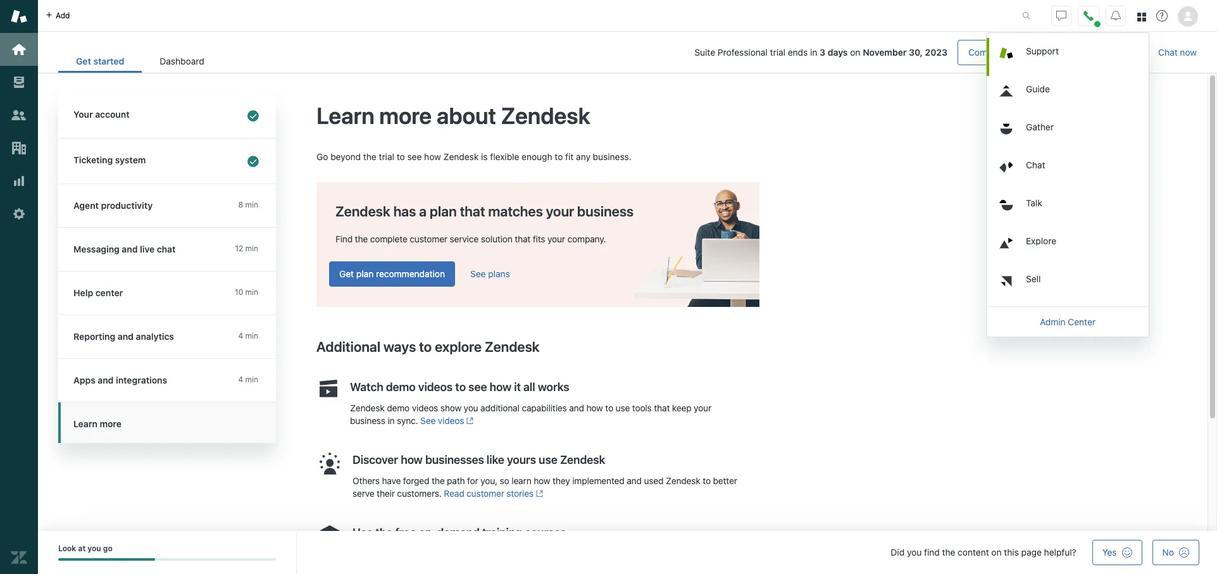 Task type: vqa. For each thing, say whether or not it's contained in the screenshot.


Task type: describe. For each thing, give the bounding box(es) containing it.
10
[[235, 287, 243, 297]]

additional
[[481, 402, 520, 413]]

others have forged the path for you, so learn how they implemented and used zendesk to better serve their customers.
[[353, 475, 737, 499]]

see plans button
[[470, 268, 510, 280]]

center
[[1068, 316, 1096, 327]]

read customer stories
[[444, 488, 534, 499]]

1 horizontal spatial plan
[[430, 203, 457, 220]]

professional
[[718, 47, 768, 58]]

guide link
[[989, 76, 1149, 114]]

guide
[[1026, 83, 1050, 94]]

zendesk support image
[[11, 8, 27, 25]]

min for analytics
[[245, 331, 258, 341]]

get help image
[[1157, 10, 1168, 22]]

0 vertical spatial see
[[407, 151, 422, 162]]

10 min
[[235, 287, 258, 297]]

this
[[1004, 547, 1019, 558]]

they
[[553, 475, 570, 486]]

find
[[335, 233, 353, 244]]

admin image
[[11, 206, 27, 222]]

the right find
[[942, 547, 955, 558]]

days
[[828, 47, 848, 58]]

1 horizontal spatial customer
[[467, 488, 504, 499]]

help center
[[73, 287, 123, 298]]

main element
[[0, 0, 38, 574]]

discover how businesses like yours use zendesk
[[353, 453, 605, 466]]

get plan recommendation button
[[329, 261, 455, 287]]

admin
[[1040, 316, 1066, 327]]

8
[[238, 200, 243, 210]]

admin center link
[[987, 309, 1149, 335]]

to up show on the bottom of page
[[455, 380, 466, 394]]

chat link
[[989, 152, 1149, 190]]

3 min from the top
[[245, 287, 258, 297]]

explore
[[1026, 235, 1057, 246]]

your
[[73, 109, 93, 120]]

no button
[[1152, 540, 1200, 565]]

stories
[[507, 488, 534, 499]]

have
[[382, 475, 401, 486]]

zendesk up implemented
[[560, 453, 605, 466]]

integrations
[[116, 375, 167, 386]]

it
[[514, 380, 521, 394]]

additional ways to explore zendesk
[[317, 339, 540, 355]]

trial inside 'section'
[[770, 47, 786, 58]]

and inside others have forged the path for you, so learn how they implemented and used zendesk to better serve their customers.
[[627, 475, 642, 486]]

reporting image
[[11, 173, 27, 189]]

your account
[[73, 109, 129, 120]]

all
[[524, 380, 535, 394]]

get started
[[76, 56, 124, 66]]

0 vertical spatial that
[[460, 203, 485, 220]]

2023
[[925, 47, 948, 58]]

ticketing
[[73, 154, 113, 165]]

3
[[820, 47, 826, 58]]

dashboard tab
[[142, 49, 222, 73]]

0 vertical spatial your
[[546, 203, 574, 220]]

used
[[644, 475, 664, 486]]

demand
[[437, 526, 480, 539]]

did you find the content on this page helpful?
[[891, 547, 1077, 558]]

content
[[958, 547, 989, 558]]

get for get plan recommendation
[[339, 268, 354, 279]]

support link
[[989, 38, 1149, 76]]

(opens in a new tab) image
[[464, 417, 474, 425]]

see plans
[[470, 268, 510, 279]]

how inside zendesk demo videos show you additional capabilities and how to use tools that keep your business in sync.
[[586, 402, 603, 413]]

training
[[482, 526, 522, 539]]

path
[[447, 475, 465, 486]]

ticketing system button
[[58, 139, 273, 184]]

chat for chat now
[[1159, 47, 1178, 58]]

talk link
[[989, 190, 1149, 228]]

plans for see plans
[[488, 268, 510, 279]]

button displays agent's chat status as invisible. image
[[1056, 10, 1067, 21]]

the right beyond
[[363, 151, 377, 162]]

4 for apps and integrations
[[238, 375, 243, 384]]

flexible
[[490, 151, 519, 162]]

a
[[419, 203, 427, 220]]

ends
[[788, 47, 808, 58]]

videos for show
[[412, 402, 438, 413]]

complete
[[370, 233, 407, 244]]

demo for watch
[[386, 380, 416, 394]]

you,
[[481, 475, 498, 486]]

get plan recommendation
[[339, 268, 445, 279]]

1 vertical spatial your
[[548, 233, 565, 244]]

zendesk image
[[11, 549, 27, 566]]

learn more about zendesk
[[317, 102, 590, 129]]

content-title region
[[317, 101, 760, 131]]

support
[[1026, 45, 1059, 56]]

serve
[[353, 488, 374, 499]]

(opens in a new tab) image
[[534, 490, 543, 498]]

8 min
[[238, 200, 258, 210]]

customers.
[[397, 488, 442, 499]]

and for analytics
[[118, 331, 134, 342]]

sell link
[[989, 266, 1149, 304]]

like
[[487, 453, 504, 466]]

how down learn more about zendesk
[[424, 151, 441, 162]]

the inside others have forged the path for you, so learn how they implemented and used zendesk to better serve their customers.
[[432, 475, 445, 486]]

notifications image
[[1111, 10, 1121, 21]]

see for see videos
[[420, 415, 436, 426]]

is
[[481, 151, 488, 162]]

1 min from the top
[[245, 200, 258, 210]]

the right the find
[[355, 233, 368, 244]]

more for learn more about zendesk
[[379, 102, 432, 129]]

go beyond the trial to see how zendesk is flexible enough to fit any business.
[[317, 151, 632, 162]]

apps and integrations
[[73, 375, 167, 386]]

november
[[863, 47, 907, 58]]

on inside footer
[[992, 547, 1002, 558]]

12 min
[[235, 244, 258, 253]]

reporting
[[73, 331, 115, 342]]

your account heading
[[58, 93, 276, 139]]

0 horizontal spatial you
[[88, 544, 101, 553]]

use
[[353, 526, 373, 539]]

more for learn more
[[100, 418, 122, 429]]

videos for to
[[418, 380, 453, 394]]

works
[[538, 380, 569, 394]]

solution
[[481, 233, 512, 244]]

dashboard
[[160, 56, 204, 66]]

see videos link
[[420, 415, 474, 426]]

and for integrations
[[98, 375, 114, 386]]

free
[[395, 526, 416, 539]]

business inside zendesk demo videos show you additional capabilities and how to use tools that keep your business in sync.
[[350, 415, 385, 426]]

beyond
[[331, 151, 361, 162]]

plans for compare plans
[[1008, 47, 1030, 58]]

recommendation
[[376, 268, 445, 279]]



Task type: locate. For each thing, give the bounding box(es) containing it.
1 4 from the top
[[238, 331, 243, 341]]

1 vertical spatial plans
[[488, 268, 510, 279]]

2 4 min from the top
[[238, 375, 258, 384]]

agent
[[73, 200, 99, 211]]

0 horizontal spatial that
[[460, 203, 485, 220]]

use left tools
[[616, 402, 630, 413]]

section containing suite professional trial ends in
[[232, 40, 1128, 65]]

has
[[393, 203, 416, 220]]

your
[[546, 203, 574, 220], [548, 233, 565, 244], [694, 402, 712, 413]]

your right fits
[[548, 233, 565, 244]]

capabilities
[[522, 402, 567, 413]]

get left "started" at the left top of page
[[76, 56, 91, 66]]

zendesk inside zendesk demo videos show you additional capabilities and how to use tools that keep your business in sync.
[[350, 402, 385, 413]]

2 vertical spatial your
[[694, 402, 712, 413]]

customer
[[410, 233, 448, 244], [467, 488, 504, 499]]

and right apps at the bottom left of the page
[[98, 375, 114, 386]]

2 horizontal spatial you
[[907, 547, 922, 558]]

1 horizontal spatial trial
[[770, 47, 786, 58]]

min
[[245, 200, 258, 210], [245, 244, 258, 253], [245, 287, 258, 297], [245, 331, 258, 341], [245, 375, 258, 384]]

4 min from the top
[[245, 331, 258, 341]]

1 vertical spatial see
[[468, 380, 487, 394]]

see up additional
[[468, 380, 487, 394]]

1 horizontal spatial plans
[[1008, 47, 1030, 58]]

demo
[[386, 380, 416, 394], [387, 402, 410, 413]]

1 horizontal spatial more
[[379, 102, 432, 129]]

0 vertical spatial plans
[[1008, 47, 1030, 58]]

that inside zendesk demo videos show you additional capabilities and how to use tools that keep your business in sync.
[[654, 402, 670, 413]]

videos down show on the bottom of page
[[438, 415, 464, 426]]

matches
[[488, 203, 543, 220]]

how left tools
[[586, 402, 603, 413]]

0 horizontal spatial in
[[388, 415, 395, 426]]

use up they
[[539, 453, 557, 466]]

your account button
[[58, 93, 273, 138]]

chat for chat
[[1026, 159, 1045, 170]]

gather
[[1026, 121, 1054, 132]]

2 horizontal spatial that
[[654, 402, 670, 413]]

0 horizontal spatial plan
[[356, 268, 374, 279]]

use the free on-demand training courses
[[353, 526, 566, 539]]

keep
[[672, 402, 692, 413]]

zendesk up the find
[[335, 203, 390, 220]]

reporting and analytics
[[73, 331, 174, 342]]

show
[[440, 402, 462, 413]]

1 vertical spatial more
[[100, 418, 122, 429]]

did
[[891, 547, 905, 558]]

demo for zendesk
[[387, 402, 410, 413]]

page
[[1021, 547, 1042, 558]]

trial
[[770, 47, 786, 58], [379, 151, 394, 162]]

see right sync.
[[420, 415, 436, 426]]

zendesk inside others have forged the path for you, so learn how they implemented and used zendesk to better serve their customers.
[[666, 475, 701, 486]]

plan down "complete"
[[356, 268, 374, 279]]

suite professional trial ends in 3 days on november 30, 2023
[[695, 47, 948, 58]]

1 horizontal spatial you
[[464, 402, 478, 413]]

to right ways
[[419, 339, 432, 355]]

2 vertical spatial that
[[654, 402, 670, 413]]

on-
[[419, 526, 437, 539]]

help
[[73, 287, 93, 298]]

business
[[577, 203, 634, 220], [350, 415, 385, 426]]

zendesk inside content-title region
[[501, 102, 590, 129]]

1 vertical spatial 4 min
[[238, 375, 258, 384]]

1 vertical spatial videos
[[412, 402, 438, 413]]

see up a
[[407, 151, 422, 162]]

better
[[713, 475, 737, 486]]

1 4 min from the top
[[238, 331, 258, 341]]

30,
[[909, 47, 923, 58]]

1 horizontal spatial chat
[[1159, 47, 1178, 58]]

the left path
[[432, 475, 445, 486]]

0 vertical spatial business
[[577, 203, 634, 220]]

1 vertical spatial see
[[420, 415, 436, 426]]

plans inside 'section'
[[1008, 47, 1030, 58]]

customers image
[[11, 107, 27, 123]]

service
[[450, 233, 479, 244]]

chat
[[157, 244, 176, 254]]

how left the it
[[490, 380, 512, 394]]

0 vertical spatial 4 min
[[238, 331, 258, 341]]

learn
[[317, 102, 375, 129], [73, 418, 97, 429]]

0 vertical spatial in
[[810, 47, 817, 58]]

min for live
[[245, 244, 258, 253]]

0 vertical spatial 4
[[238, 331, 243, 341]]

implemented
[[572, 475, 625, 486]]

demo up sync.
[[387, 402, 410, 413]]

center
[[95, 287, 123, 298]]

plans right compare
[[1008, 47, 1030, 58]]

now
[[1180, 47, 1197, 58]]

videos inside zendesk demo videos show you additional capabilities and how to use tools that keep your business in sync.
[[412, 402, 438, 413]]

use inside zendesk demo videos show you additional capabilities and how to use tools that keep your business in sync.
[[616, 402, 630, 413]]

0 vertical spatial trial
[[770, 47, 786, 58]]

compare plans
[[969, 47, 1030, 58]]

2 min from the top
[[245, 244, 258, 253]]

see inside button
[[470, 268, 486, 279]]

get for get started
[[76, 56, 91, 66]]

videos up see videos
[[412, 402, 438, 413]]

started
[[93, 56, 124, 66]]

5 min from the top
[[245, 375, 258, 384]]

chat inside chat now button
[[1159, 47, 1178, 58]]

progress-bar progress bar
[[58, 559, 276, 561]]

the right use
[[376, 526, 393, 539]]

find the complete customer service solution that fits your company.
[[335, 233, 606, 244]]

1 horizontal spatial learn
[[317, 102, 375, 129]]

trial left 'ends'
[[770, 47, 786, 58]]

learn more button
[[58, 403, 273, 438]]

4
[[238, 331, 243, 341], [238, 375, 243, 384]]

1 vertical spatial business
[[350, 415, 385, 426]]

and inside zendesk demo videos show you additional capabilities and how to use tools that keep your business in sync.
[[569, 402, 584, 413]]

progress bar image
[[58, 559, 155, 561]]

footer containing did you find the content on this page helpful?
[[38, 531, 1217, 574]]

to left tools
[[605, 402, 613, 413]]

yours
[[507, 453, 536, 466]]

1 horizontal spatial see
[[468, 380, 487, 394]]

look at you go
[[58, 544, 113, 553]]

learn
[[512, 475, 531, 486]]

0 horizontal spatial see
[[420, 415, 436, 426]]

demo inside zendesk demo videos show you additional capabilities and how to use tools that keep your business in sync.
[[387, 402, 410, 413]]

plans down solution
[[488, 268, 510, 279]]

4 min for analytics
[[238, 331, 258, 341]]

0 horizontal spatial customer
[[410, 233, 448, 244]]

trial right beyond
[[379, 151, 394, 162]]

0 horizontal spatial learn
[[73, 418, 97, 429]]

1 horizontal spatial business
[[577, 203, 634, 220]]

customer down a
[[410, 233, 448, 244]]

their
[[377, 488, 395, 499]]

on inside 'section'
[[850, 47, 861, 58]]

that up 'find the complete customer service solution that fits your company.'
[[460, 203, 485, 220]]

4 for reporting and analytics
[[238, 331, 243, 341]]

for
[[467, 475, 478, 486]]

learn more
[[73, 418, 122, 429]]

how inside others have forged the path for you, so learn how they implemented and used zendesk to better serve their customers.
[[534, 475, 550, 486]]

plan right a
[[430, 203, 457, 220]]

2 4 from the top
[[238, 375, 243, 384]]

and left 'live'
[[122, 244, 138, 254]]

0 vertical spatial see
[[470, 268, 486, 279]]

organizations image
[[11, 140, 27, 156]]

November 30, 2023 text field
[[863, 47, 948, 58]]

you inside zendesk demo videos show you additional capabilities and how to use tools that keep your business in sync.
[[464, 402, 478, 413]]

min for integrations
[[245, 375, 258, 384]]

add button
[[38, 0, 78, 31]]

that left keep
[[654, 402, 670, 413]]

0 vertical spatial plan
[[430, 203, 457, 220]]

on right days on the top of page
[[850, 47, 861, 58]]

you right the did
[[907, 547, 922, 558]]

1 horizontal spatial use
[[616, 402, 630, 413]]

zendesk right the used
[[666, 475, 701, 486]]

business.
[[593, 151, 632, 162]]

messaging and live chat
[[73, 244, 176, 254]]

chat left the now
[[1159, 47, 1178, 58]]

on left this
[[992, 547, 1002, 558]]

plan inside get plan recommendation button
[[356, 268, 374, 279]]

live
[[140, 244, 155, 254]]

in inside zendesk demo videos show you additional capabilities and how to use tools that keep your business in sync.
[[388, 415, 395, 426]]

that
[[460, 203, 485, 220], [515, 233, 531, 244], [654, 402, 670, 413]]

1 horizontal spatial in
[[810, 47, 817, 58]]

0 vertical spatial use
[[616, 402, 630, 413]]

chat inside chat link
[[1026, 159, 1045, 170]]

zendesk up enough
[[501, 102, 590, 129]]

4 min for integrations
[[238, 375, 258, 384]]

0 horizontal spatial business
[[350, 415, 385, 426]]

to up has
[[397, 151, 405, 162]]

to inside others have forged the path for you, so learn how they implemented and used zendesk to better serve their customers.
[[703, 475, 711, 486]]

0 vertical spatial learn
[[317, 102, 375, 129]]

1 vertical spatial in
[[388, 415, 395, 426]]

0 horizontal spatial see
[[407, 151, 422, 162]]

get inside tab list
[[76, 56, 91, 66]]

0 vertical spatial videos
[[418, 380, 453, 394]]

1 vertical spatial demo
[[387, 402, 410, 413]]

more down apps and integrations
[[100, 418, 122, 429]]

you right "at"
[[88, 544, 101, 553]]

zendesk left is
[[443, 151, 479, 162]]

fits
[[533, 233, 545, 244]]

0 vertical spatial more
[[379, 102, 432, 129]]

compare
[[969, 47, 1006, 58]]

0 horizontal spatial on
[[850, 47, 861, 58]]

business up company.
[[577, 203, 634, 220]]

talk
[[1026, 197, 1042, 208]]

chat now button
[[1148, 40, 1207, 65]]

1 horizontal spatial get
[[339, 268, 354, 279]]

zendesk products image
[[1138, 12, 1146, 21]]

get inside button
[[339, 268, 354, 279]]

explore
[[435, 339, 482, 355]]

zendesk up the it
[[485, 339, 540, 355]]

about
[[437, 102, 496, 129]]

demo right watch at the bottom left of page
[[386, 380, 416, 394]]

1 vertical spatial get
[[339, 268, 354, 279]]

1 vertical spatial use
[[539, 453, 557, 466]]

read customer stories link
[[444, 488, 543, 499]]

your up company.
[[546, 203, 574, 220]]

tab list containing get started
[[58, 49, 222, 73]]

to inside zendesk demo videos show you additional capabilities and how to use tools that keep your business in sync.
[[605, 402, 613, 413]]

views image
[[11, 74, 27, 91]]

and
[[122, 244, 138, 254], [118, 331, 134, 342], [98, 375, 114, 386], [569, 402, 584, 413], [627, 475, 642, 486]]

courses
[[525, 526, 566, 539]]

1 horizontal spatial see
[[470, 268, 486, 279]]

and for live
[[122, 244, 138, 254]]

plans
[[1008, 47, 1030, 58], [488, 268, 510, 279]]

you up (opens in a new tab) icon
[[464, 402, 478, 413]]

how up forged
[[401, 453, 423, 466]]

to left fit
[[555, 151, 563, 162]]

0 vertical spatial demo
[[386, 380, 416, 394]]

business down watch at the bottom left of page
[[350, 415, 385, 426]]

learn up beyond
[[317, 102, 375, 129]]

1 horizontal spatial on
[[992, 547, 1002, 558]]

sell
[[1026, 273, 1041, 284]]

learn for learn more
[[73, 418, 97, 429]]

in left 3
[[810, 47, 817, 58]]

in inside 'section'
[[810, 47, 817, 58]]

0 horizontal spatial plans
[[488, 268, 510, 279]]

any
[[576, 151, 591, 162]]

and left the used
[[627, 475, 642, 486]]

videos up show on the bottom of page
[[418, 380, 453, 394]]

more inside learn more dropdown button
[[100, 418, 122, 429]]

see videos
[[420, 415, 464, 426]]

see for see plans
[[470, 268, 486, 279]]

0 vertical spatial get
[[76, 56, 91, 66]]

more inside content-title region
[[379, 102, 432, 129]]

2 vertical spatial videos
[[438, 415, 464, 426]]

to left better
[[703, 475, 711, 486]]

1 vertical spatial chat
[[1026, 159, 1045, 170]]

and left analytics
[[118, 331, 134, 342]]

on
[[850, 47, 861, 58], [992, 547, 1002, 558]]

sync.
[[397, 415, 418, 426]]

learn for learn more about zendesk
[[317, 102, 375, 129]]

productivity
[[101, 200, 153, 211]]

zendesk down watch at the bottom left of page
[[350, 402, 385, 413]]

section
[[232, 40, 1128, 65]]

more left about
[[379, 102, 432, 129]]

1 vertical spatial that
[[515, 233, 531, 244]]

0 vertical spatial customer
[[410, 233, 448, 244]]

ways
[[384, 339, 416, 355]]

more
[[379, 102, 432, 129], [100, 418, 122, 429]]

4 min
[[238, 331, 258, 341], [238, 375, 258, 384]]

1 vertical spatial plan
[[356, 268, 374, 279]]

get started image
[[11, 41, 27, 58]]

how
[[424, 151, 441, 162], [490, 380, 512, 394], [586, 402, 603, 413], [401, 453, 423, 466], [534, 475, 550, 486]]

1 horizontal spatial that
[[515, 233, 531, 244]]

how up (opens in a new tab) image
[[534, 475, 550, 486]]

get down the find
[[339, 268, 354, 279]]

watch demo videos to see how it all works
[[350, 380, 569, 394]]

suite
[[695, 47, 715, 58]]

that left fits
[[515, 233, 531, 244]]

text image
[[633, 189, 760, 307]]

1 vertical spatial customer
[[467, 488, 504, 499]]

0 horizontal spatial trial
[[379, 151, 394, 162]]

company.
[[568, 233, 606, 244]]

customer down you, at the left bottom of the page
[[467, 488, 504, 499]]

your right keep
[[694, 402, 712, 413]]

fit
[[565, 151, 574, 162]]

learn down apps at the bottom left of the page
[[73, 418, 97, 429]]

your inside zendesk demo videos show you additional capabilities and how to use tools that keep your business in sync.
[[694, 402, 712, 413]]

0 horizontal spatial get
[[76, 56, 91, 66]]

0 vertical spatial chat
[[1159, 47, 1178, 58]]

1 vertical spatial learn
[[73, 418, 97, 429]]

and down the works
[[569, 402, 584, 413]]

zendesk
[[501, 102, 590, 129], [443, 151, 479, 162], [335, 203, 390, 220], [485, 339, 540, 355], [350, 402, 385, 413], [560, 453, 605, 466], [666, 475, 701, 486]]

chat up talk
[[1026, 159, 1045, 170]]

ticketing system
[[73, 154, 146, 165]]

in left sync.
[[388, 415, 395, 426]]

0 horizontal spatial more
[[100, 418, 122, 429]]

see down 'find the complete customer service solution that fits your company.'
[[470, 268, 486, 279]]

system
[[115, 154, 146, 165]]

learn inside content-title region
[[317, 102, 375, 129]]

1 vertical spatial trial
[[379, 151, 394, 162]]

0 horizontal spatial use
[[539, 453, 557, 466]]

1 vertical spatial on
[[992, 547, 1002, 558]]

0 horizontal spatial chat
[[1026, 159, 1045, 170]]

enough
[[522, 151, 552, 162]]

tab list
[[58, 49, 222, 73]]

0 vertical spatial on
[[850, 47, 861, 58]]

footer
[[38, 531, 1217, 574]]

helpful?
[[1044, 547, 1077, 558]]

1 vertical spatial 4
[[238, 375, 243, 384]]

learn inside dropdown button
[[73, 418, 97, 429]]



